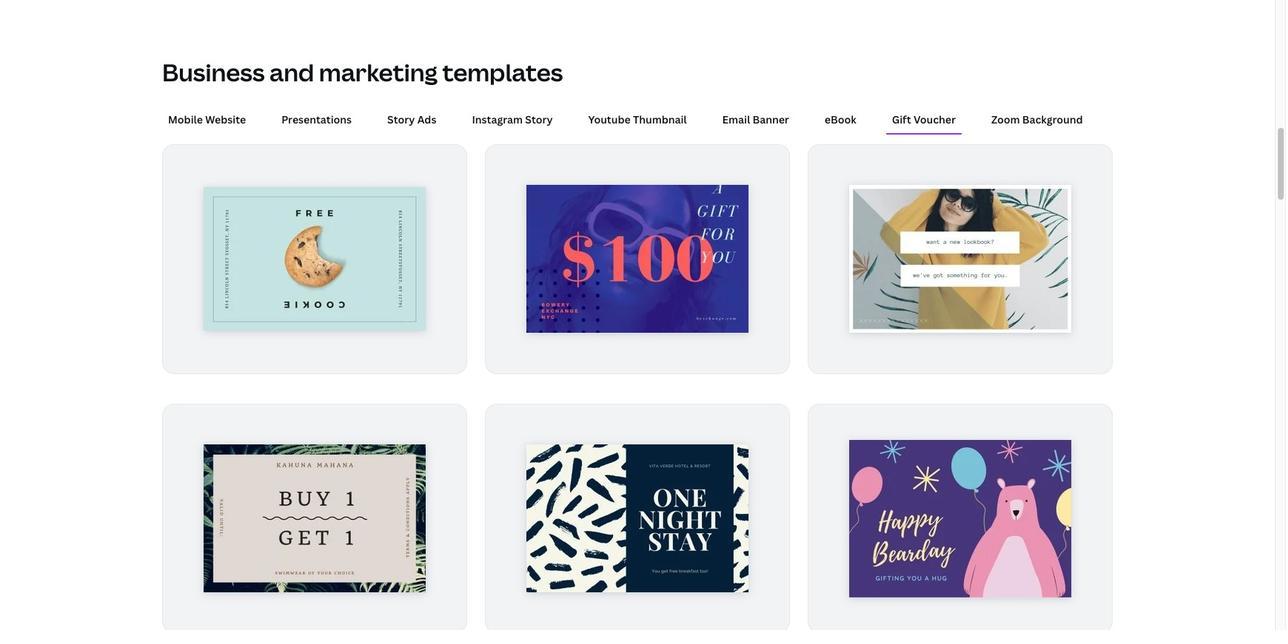 Task type: vqa. For each thing, say whether or not it's contained in the screenshot.
rightmost College
no



Task type: describe. For each thing, give the bounding box(es) containing it.
youtube thumbnail
[[588, 113, 687, 127]]

voucher
[[914, 113, 956, 127]]

background
[[1023, 113, 1083, 127]]

zoom
[[992, 113, 1020, 127]]

presentations
[[282, 113, 352, 127]]

mobile website button
[[162, 106, 252, 133]]

email
[[722, 113, 750, 127]]

mobile website
[[168, 113, 246, 127]]

gift
[[892, 113, 911, 127]]

zoom background
[[992, 113, 1083, 127]]

story inside button
[[525, 113, 553, 127]]

snookie's cookies gift certificate layout image
[[204, 188, 426, 331]]

thumbnail
[[633, 113, 687, 127]]

and
[[270, 56, 314, 88]]

business and marketing templates
[[162, 56, 563, 88]]

website
[[205, 113, 246, 127]]

presentations button
[[276, 106, 358, 133]]

gift voucher button
[[886, 106, 962, 133]]

instagram story button
[[466, 106, 559, 133]]

business
[[162, 56, 265, 88]]

marketing
[[319, 56, 438, 88]]

gift voucher
[[892, 113, 956, 127]]

story inside button
[[387, 113, 415, 127]]

instagram story
[[472, 113, 553, 127]]

templates
[[442, 56, 563, 88]]

brush strokes hotel gift certificate image
[[526, 445, 749, 593]]



Task type: locate. For each thing, give the bounding box(es) containing it.
ads
[[417, 113, 436, 127]]

story right instagram
[[525, 113, 553, 127]]

2 story from the left
[[525, 113, 553, 127]]

zoom background button
[[986, 106, 1089, 133]]

youtube
[[588, 113, 631, 127]]

story ads
[[387, 113, 436, 127]]

1 story from the left
[[387, 113, 415, 127]]

mobile
[[168, 113, 203, 127]]

instagram
[[472, 113, 523, 127]]

email banner
[[722, 113, 789, 127]]

banner
[[753, 113, 789, 127]]

story
[[387, 113, 415, 127], [525, 113, 553, 127]]

purple pink illustrated bear postcard image
[[849, 440, 1071, 598]]

story ads button
[[381, 106, 442, 133]]

brand fashion purple gift certificate image
[[526, 185, 749, 334]]

story left 'ads'
[[387, 113, 415, 127]]

ebook button
[[819, 106, 862, 133]]

photo with green accent photography gift certificate image
[[849, 185, 1071, 334]]

ebook
[[825, 113, 857, 127]]

1 horizontal spatial story
[[525, 113, 553, 127]]

email banner button
[[716, 106, 795, 133]]

0 horizontal spatial story
[[387, 113, 415, 127]]

leaf photo promo gift certificate image
[[204, 445, 426, 593]]

youtube thumbnail button
[[582, 106, 693, 133]]



